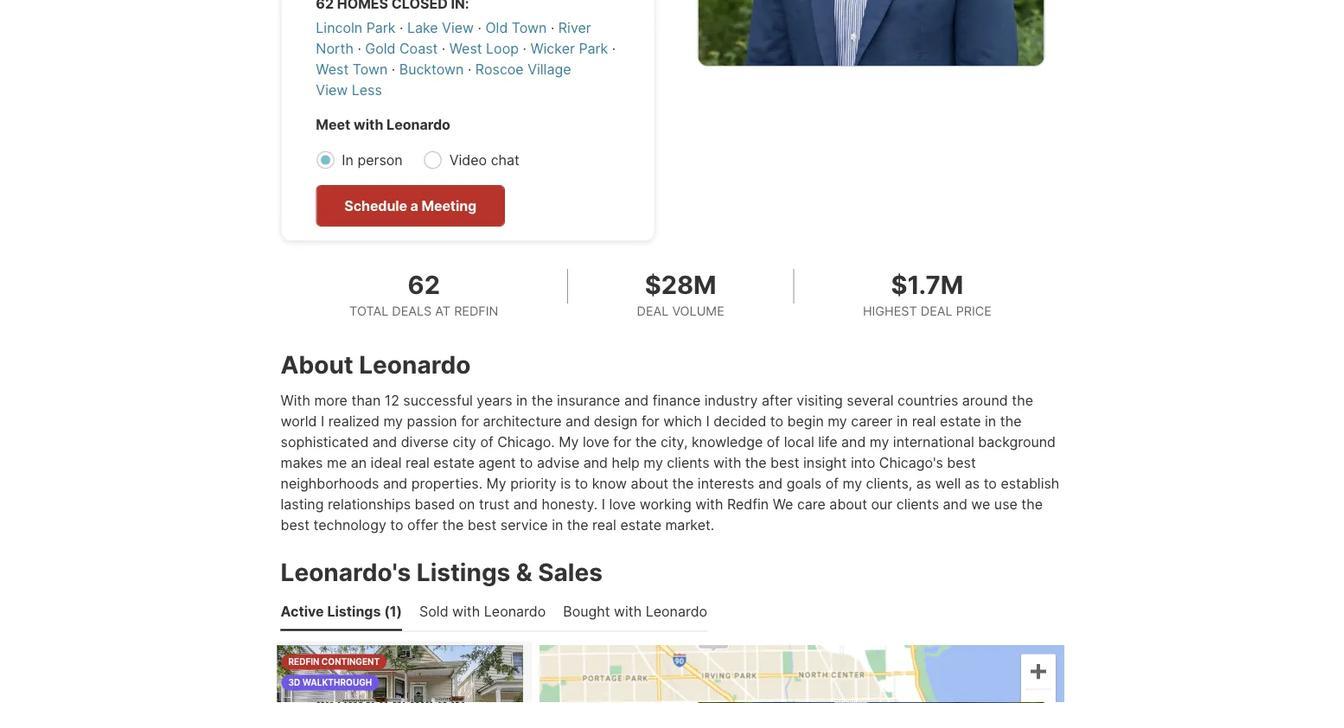 Task type: vqa. For each thing, say whether or not it's contained in the screenshot.
which
yes



Task type: locate. For each thing, give the bounding box(es) containing it.
meeting
[[422, 197, 477, 214]]

about left our
[[830, 496, 868, 513]]

love
[[583, 434, 610, 451], [609, 496, 636, 513]]

0 vertical spatial redfin
[[454, 303, 499, 318]]

0 horizontal spatial view
[[316, 81, 348, 98]]

my down into
[[843, 475, 862, 492]]

and
[[624, 392, 649, 409], [566, 413, 590, 430], [373, 434, 397, 451], [842, 434, 866, 451], [584, 454, 608, 471], [383, 475, 408, 492], [759, 475, 783, 492], [514, 496, 538, 513], [943, 496, 968, 513]]

after
[[762, 392, 793, 409]]

0 vertical spatial view
[[442, 19, 474, 36]]

2 vertical spatial estate
[[621, 517, 662, 534]]

· right the wicker park link
[[612, 40, 616, 57]]

advise
[[537, 454, 580, 471]]

the down honesty. at the bottom left
[[567, 517, 589, 534]]

· up gold coast link
[[400, 19, 403, 36]]

1 horizontal spatial view
[[442, 19, 474, 36]]

and down well
[[943, 496, 968, 513]]

estate down 'working'
[[621, 517, 662, 534]]

0 horizontal spatial real
[[406, 454, 430, 471]]

the down the knowledge
[[746, 454, 767, 471]]

help
[[612, 454, 640, 471]]

clients down city,
[[667, 454, 710, 471]]

view up the gold coast · west loop · wicker park · west town · bucktown · roscoe village
[[442, 19, 474, 36]]

leonardo for meet with leonardo
[[387, 116, 451, 133]]

gold
[[365, 40, 396, 57]]

0 horizontal spatial i
[[321, 413, 325, 430]]

west down north
[[316, 61, 349, 77]]

i up sophisticated
[[321, 413, 325, 430]]

meet with leonardo
[[316, 116, 451, 133]]

1 horizontal spatial listings
[[417, 557, 511, 587]]

as
[[917, 475, 932, 492], [965, 475, 980, 492]]

the
[[532, 392, 553, 409], [1012, 392, 1034, 409], [1001, 413, 1022, 430], [636, 434, 657, 451], [746, 454, 767, 471], [673, 475, 694, 492], [1022, 496, 1043, 513], [443, 517, 464, 534], [567, 517, 589, 534]]

meet
[[316, 116, 351, 133]]

city
[[453, 434, 477, 451]]

photo of 3904 w montrose ave, chicago, il 60618 image down bought with leonardo
[[523, 646, 769, 703]]

we
[[972, 496, 991, 513]]

with right sold
[[452, 603, 480, 620]]

deal down $28m
[[637, 303, 669, 318]]

2 vertical spatial real
[[593, 517, 617, 534]]

1 as from the left
[[917, 475, 932, 492]]

a
[[411, 197, 419, 214]]

redfin down interests
[[727, 496, 769, 513]]

industry
[[705, 392, 758, 409]]

international
[[893, 434, 975, 451]]

know
[[592, 475, 627, 492]]

0 vertical spatial west
[[450, 40, 482, 57]]

0 horizontal spatial town
[[353, 61, 388, 77]]

interests
[[698, 475, 755, 492]]

my
[[384, 413, 403, 430], [828, 413, 848, 430], [870, 434, 890, 451], [644, 454, 663, 471], [843, 475, 862, 492]]

park up gold
[[366, 19, 396, 36]]

schedule
[[345, 197, 407, 214]]

12
[[385, 392, 400, 409]]

· up roscoe village link
[[523, 40, 527, 57]]

wicker park link
[[531, 40, 608, 57]]

· down lake view link
[[442, 40, 446, 57]]

1 vertical spatial real
[[406, 454, 430, 471]]

north
[[316, 40, 354, 57]]

clients,
[[866, 475, 913, 492]]

estate down around
[[940, 413, 981, 430]]

2 horizontal spatial for
[[642, 413, 660, 430]]

and down the ideal
[[383, 475, 408, 492]]

video chat
[[450, 152, 520, 169]]

countries
[[898, 392, 959, 409]]

2 horizontal spatial real
[[912, 413, 936, 430]]

in right career
[[897, 413, 908, 430]]

about up 'working'
[[631, 475, 669, 492]]

0 vertical spatial listings
[[417, 557, 511, 587]]

leonardo for sold with leonardo
[[484, 603, 546, 620]]

leonardo up 350k
[[646, 603, 708, 620]]

clients
[[667, 454, 710, 471], [897, 496, 939, 513]]

bought
[[563, 603, 610, 620]]

price
[[956, 303, 992, 318]]

in
[[516, 392, 528, 409], [897, 413, 908, 430], [985, 413, 997, 430], [552, 517, 563, 534]]

best
[[771, 454, 800, 471], [948, 454, 976, 471], [281, 517, 310, 534], [468, 517, 497, 534]]

leonardo
[[387, 116, 451, 133], [359, 350, 471, 379], [484, 603, 546, 620], [646, 603, 708, 620]]

0 horizontal spatial for
[[461, 413, 479, 430]]

the up architecture
[[532, 392, 553, 409]]

and up the ideal
[[373, 434, 397, 451]]

with right bought
[[614, 603, 642, 620]]

1 vertical spatial town
[[353, 61, 388, 77]]

· down gold coast link
[[392, 61, 396, 77]]

estate up properties.
[[434, 454, 475, 471]]

photo of 3904 w montrose ave, chicago, il 60618 image
[[277, 646, 523, 703], [523, 646, 769, 703]]

town up wicker
[[512, 19, 547, 36]]

to left the offer
[[390, 517, 404, 534]]

my right help on the left bottom of the page
[[644, 454, 663, 471]]

listings left (1)
[[327, 603, 381, 620]]

0 vertical spatial town
[[512, 19, 547, 36]]

with down 'less'
[[354, 116, 384, 133]]

town up 'less'
[[353, 61, 388, 77]]

1 vertical spatial view
[[316, 81, 348, 98]]

listings
[[417, 557, 511, 587], [327, 603, 381, 620]]

passion
[[407, 413, 457, 430]]

gold coast link
[[365, 40, 438, 57]]

·
[[400, 19, 403, 36], [478, 19, 482, 36], [551, 19, 555, 36], [354, 40, 365, 57], [442, 40, 446, 57], [523, 40, 527, 57], [612, 40, 616, 57], [392, 61, 396, 77], [468, 61, 472, 77]]

in down honesty. at the bottom left
[[552, 517, 563, 534]]

my down 12
[[384, 413, 403, 430]]

to down chicago.
[[520, 454, 533, 471]]

river north link
[[316, 19, 591, 57]]

my
[[559, 434, 579, 451], [487, 475, 507, 492]]

$1.7m highest deal price
[[863, 270, 992, 318]]

lincoln
[[316, 19, 363, 36]]

2 horizontal spatial estate
[[940, 413, 981, 430]]

1 vertical spatial love
[[609, 496, 636, 513]]

neighborhoods
[[281, 475, 379, 492]]

listings up sold with leonardo
[[417, 557, 511, 587]]

several
[[847, 392, 894, 409]]

care
[[797, 496, 826, 513]]

which
[[664, 413, 702, 430]]

with down the knowledge
[[714, 454, 742, 471]]

city,
[[661, 434, 688, 451]]

sales
[[538, 557, 603, 587]]

me
[[327, 454, 347, 471]]

i down the know
[[602, 496, 605, 513]]

0 horizontal spatial deal
[[637, 303, 669, 318]]

of down insight on the bottom right of page
[[826, 475, 839, 492]]

about
[[631, 475, 669, 492], [830, 496, 868, 513]]

1 vertical spatial clients
[[897, 496, 939, 513]]

the up 'working'
[[673, 475, 694, 492]]

listings for leonardo's
[[417, 557, 511, 587]]

chicago's
[[880, 454, 944, 471]]

0 horizontal spatial estate
[[434, 454, 475, 471]]

deal down $1.7m
[[921, 303, 953, 318]]

less
[[352, 81, 382, 98]]

as up we at the right bottom
[[965, 475, 980, 492]]

view down west town link
[[316, 81, 348, 98]]

1 vertical spatial listings
[[327, 603, 381, 620]]

leonardo up 'person'
[[387, 116, 451, 133]]

350k button
[[520, 629, 1184, 703]]

1 vertical spatial my
[[487, 475, 507, 492]]

my down agent
[[487, 475, 507, 492]]

with for meet with leonardo
[[354, 116, 384, 133]]

of right city
[[480, 434, 494, 451]]

as left well
[[917, 475, 932, 492]]

for
[[461, 413, 479, 430], [642, 413, 660, 430], [614, 434, 632, 451]]

1 horizontal spatial deal
[[921, 303, 953, 318]]

diverse
[[401, 434, 449, 451]]

1 horizontal spatial as
[[965, 475, 980, 492]]

0 horizontal spatial my
[[487, 475, 507, 492]]

real down the 'diverse'
[[406, 454, 430, 471]]

1 photo of 3904 w montrose ave, chicago, il 60618 image from the left
[[277, 646, 523, 703]]

0 vertical spatial estate
[[940, 413, 981, 430]]

0 horizontal spatial clients
[[667, 454, 710, 471]]

leonardo down &
[[484, 603, 546, 620]]

0 horizontal spatial west
[[316, 61, 349, 77]]

my up "advise"
[[559, 434, 579, 451]]

park down river
[[579, 40, 608, 57]]

with for bought with leonardo
[[614, 603, 642, 620]]

1 horizontal spatial about
[[830, 496, 868, 513]]

love down the know
[[609, 496, 636, 513]]

around
[[963, 392, 1008, 409]]

schedule a meeting
[[345, 197, 477, 214]]

1 vertical spatial park
[[579, 40, 608, 57]]

park inside the gold coast · west loop · wicker park · west town · bucktown · roscoe village
[[579, 40, 608, 57]]

photo of 3904 w montrose ave, chicago, il 60618 image down (1)
[[277, 646, 523, 703]]

clients down clients,
[[897, 496, 939, 513]]

leonardo up 12
[[359, 350, 471, 379]]

use
[[995, 496, 1018, 513]]

about leonardo
[[281, 350, 471, 379]]

0 vertical spatial about
[[631, 475, 669, 492]]

1 horizontal spatial park
[[579, 40, 608, 57]]

0 horizontal spatial redfin
[[454, 303, 499, 318]]

· up wicker
[[551, 19, 555, 36]]

real down honesty. at the bottom left
[[593, 517, 617, 534]]

redfin right at
[[454, 303, 499, 318]]

sold
[[420, 603, 449, 620]]

person
[[358, 152, 403, 169]]

the down establish
[[1022, 496, 1043, 513]]

0 horizontal spatial park
[[366, 19, 396, 36]]

to up we at the right bottom
[[984, 475, 997, 492]]

of left the local
[[767, 434, 780, 451]]

deal
[[637, 303, 669, 318], [921, 303, 953, 318]]

love down design
[[583, 434, 610, 451]]

2 deal from the left
[[921, 303, 953, 318]]

park
[[366, 19, 396, 36], [579, 40, 608, 57]]

we
[[773, 496, 794, 513]]

view
[[442, 19, 474, 36], [316, 81, 348, 98]]

and up the "service"
[[514, 496, 538, 513]]

0 horizontal spatial as
[[917, 475, 932, 492]]

the left city,
[[636, 434, 657, 451]]

finance
[[653, 392, 701, 409]]

1 horizontal spatial redfin
[[727, 496, 769, 513]]

1 vertical spatial redfin
[[727, 496, 769, 513]]

background
[[979, 434, 1056, 451]]

west down lake view link
[[450, 40, 482, 57]]

listings for active
[[327, 603, 381, 620]]

for up help on the left bottom of the page
[[614, 434, 632, 451]]

for left which
[[642, 413, 660, 430]]

1 deal from the left
[[637, 303, 669, 318]]

i right which
[[706, 413, 710, 430]]

real down countries
[[912, 413, 936, 430]]

0 horizontal spatial listings
[[327, 603, 381, 620]]

0 horizontal spatial about
[[631, 475, 669, 492]]

for up city
[[461, 413, 479, 430]]

leonardo for bought with leonardo
[[646, 603, 708, 620]]

redfin
[[454, 303, 499, 318], [727, 496, 769, 513]]

0 horizontal spatial of
[[480, 434, 494, 451]]

0 vertical spatial my
[[559, 434, 579, 451]]



Task type: describe. For each thing, give the bounding box(es) containing it.
ideal
[[371, 454, 402, 471]]

1 vertical spatial west
[[316, 61, 349, 77]]

than
[[352, 392, 381, 409]]

1 horizontal spatial west
[[450, 40, 482, 57]]

realized
[[328, 413, 380, 430]]

architecture
[[483, 413, 562, 430]]

and down insurance
[[566, 413, 590, 430]]

to right is
[[575, 475, 588, 492]]

redfin inside 62 total deals at redfin
[[454, 303, 499, 318]]

best up well
[[948, 454, 976, 471]]

working
[[640, 496, 692, 513]]

makes
[[281, 454, 323, 471]]

$28m deal volume
[[637, 270, 725, 318]]

old
[[486, 19, 508, 36]]

trust
[[479, 496, 510, 513]]

chicago.
[[498, 434, 555, 451]]

visiting
[[797, 392, 843, 409]]

the right around
[[1012, 392, 1034, 409]]

lincoln park · lake view · old town ·
[[316, 19, 559, 36]]

highest
[[863, 303, 918, 318]]

offer
[[407, 517, 439, 534]]

and up into
[[842, 434, 866, 451]]

establish
[[1001, 475, 1060, 492]]

the down "on"
[[443, 517, 464, 534]]

coast
[[400, 40, 438, 57]]

decided
[[714, 413, 767, 430]]

active
[[281, 603, 324, 620]]

bought with leonardo
[[563, 603, 708, 620]]

1 horizontal spatial town
[[512, 19, 547, 36]]

best down the local
[[771, 454, 800, 471]]

and up we
[[759, 475, 783, 492]]

1 horizontal spatial estate
[[621, 517, 662, 534]]

(1)
[[384, 603, 402, 620]]

market.
[[666, 517, 715, 534]]

1 horizontal spatial my
[[559, 434, 579, 451]]

best down trust
[[468, 517, 497, 534]]

with
[[281, 392, 311, 409]]

1 horizontal spatial for
[[614, 434, 632, 451]]

more
[[314, 392, 348, 409]]

2 horizontal spatial i
[[706, 413, 710, 430]]

village
[[528, 61, 571, 77]]

0 vertical spatial clients
[[667, 454, 710, 471]]

2 as from the left
[[965, 475, 980, 492]]

with more than 12 successful years in the insurance and finance industry after visiting several countries around the world i realized my passion for architecture and design for which i decided to begin my career in real estate in the sophisticated and diverse city of chicago. my love for the city, knowledge of local life and my international background makes me an ideal real estate agent to advise and help my clients with the best insight into chicago's best neighborhoods and properties. my priority is to know about the interests and goals of my clients, as well as to establish lasting relationships based on trust and honesty. i love working with redfin we care about our clients and we use the best technology to offer the best service in the real estate market.
[[281, 392, 1060, 534]]

video
[[450, 152, 487, 169]]

roscoe village link
[[476, 61, 571, 77]]

· down the lincoln park link
[[354, 40, 365, 57]]

world
[[281, 413, 317, 430]]

loop
[[486, 40, 519, 57]]

on
[[459, 496, 475, 513]]

0 vertical spatial real
[[912, 413, 936, 430]]

design
[[594, 413, 638, 430]]

&
[[516, 557, 533, 587]]

contingent
[[322, 657, 380, 667]]

successful
[[403, 392, 473, 409]]

west town link
[[316, 61, 388, 77]]

in up architecture
[[516, 392, 528, 409]]

old town link
[[486, 19, 547, 36]]

and up design
[[624, 392, 649, 409]]

bucktown
[[399, 61, 464, 77]]

the up background
[[1001, 413, 1022, 430]]

lake view link
[[407, 19, 474, 36]]

in down around
[[985, 413, 997, 430]]

deal inside $1.7m highest deal price
[[921, 303, 953, 318]]

1 vertical spatial about
[[830, 496, 868, 513]]

best down lasting
[[281, 517, 310, 534]]

insight
[[804, 454, 847, 471]]

our
[[872, 496, 893, 513]]

2 photo of 3904 w montrose ave, chicago, il 60618 image from the left
[[523, 646, 769, 703]]

priority
[[511, 475, 557, 492]]

about
[[281, 350, 354, 379]]

1 horizontal spatial clients
[[897, 496, 939, 513]]

honesty.
[[542, 496, 598, 513]]

total
[[350, 303, 389, 318]]

based
[[415, 496, 455, 513]]

river north
[[316, 19, 591, 57]]

deals
[[392, 303, 432, 318]]

sold with leonardo
[[420, 603, 546, 620]]

with for sold with leonardo
[[452, 603, 480, 620]]

well
[[936, 475, 961, 492]]

an
[[351, 454, 367, 471]]

with down interests
[[696, 496, 724, 513]]

goals
[[787, 475, 822, 492]]

chat
[[491, 152, 520, 169]]

to down after
[[771, 413, 784, 430]]

wicker
[[531, 40, 575, 57]]

and up the know
[[584, 454, 608, 471]]

62 total deals at redfin
[[350, 270, 499, 318]]

schedule a meeting button
[[316, 185, 505, 227]]

walkthrough
[[302, 678, 372, 688]]

redfin inside with more than 12 successful years in the insurance and finance industry after visiting several countries around the world i realized my passion for architecture and design for which i decided to begin my career in real estate in the sophisticated and diverse city of chicago. my love for the city, knowledge of local life and my international background makes me an ideal real estate agent to advise and help my clients with the best insight into chicago's best neighborhoods and properties. my priority is to know about the interests and goals of my clients, as well as to establish lasting relationships based on trust and honesty. i love working with redfin we care about our clients and we use the best technology to offer the best service in the real estate market.
[[727, 496, 769, 513]]

town inside the gold coast · west loop · wicker park · west town · bucktown · roscoe village
[[353, 61, 388, 77]]

0 vertical spatial park
[[366, 19, 396, 36]]

service
[[501, 517, 548, 534]]

lasting
[[281, 496, 324, 513]]

· left 'old'
[[478, 19, 482, 36]]

map region
[[520, 629, 1184, 703]]

deal inside $28m deal volume
[[637, 303, 669, 318]]

is
[[561, 475, 571, 492]]

my up life
[[828, 413, 848, 430]]

62
[[408, 270, 440, 300]]

3d walkthrough
[[288, 678, 372, 688]]

sophisticated
[[281, 434, 369, 451]]

career
[[851, 413, 893, 430]]

0 vertical spatial love
[[583, 434, 610, 451]]

begin
[[788, 413, 824, 430]]

· down west loop link
[[468, 61, 472, 77]]

technology
[[314, 517, 386, 534]]

west loop link
[[450, 40, 519, 57]]

my down career
[[870, 434, 890, 451]]

leonardo's
[[281, 557, 411, 587]]

1 vertical spatial estate
[[434, 454, 475, 471]]

1 horizontal spatial real
[[593, 517, 617, 534]]

gold coast · west loop · wicker park · west town · bucktown · roscoe village
[[316, 40, 616, 77]]

2 horizontal spatial of
[[826, 475, 839, 492]]

agent
[[479, 454, 516, 471]]

roscoe
[[476, 61, 524, 77]]

in
[[342, 152, 354, 169]]

$28m
[[645, 270, 717, 300]]

1 horizontal spatial i
[[602, 496, 605, 513]]

1 horizontal spatial of
[[767, 434, 780, 451]]

3d
[[288, 678, 300, 688]]



